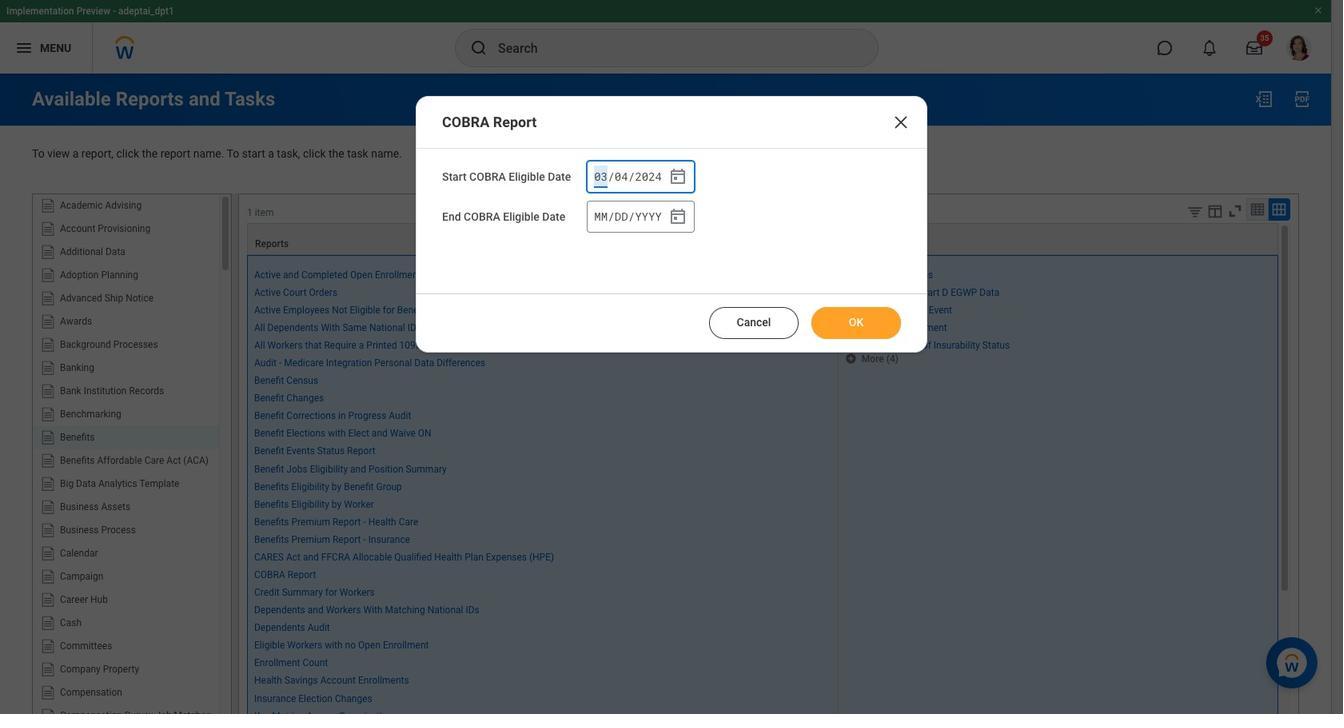 Task type: describe. For each thing, give the bounding box(es) containing it.
benefits affordable care act (aca)
[[60, 455, 209, 466]]

items selected list containing active and completed open enrollment status report
[[254, 266, 554, 714]]

institution
[[84, 385, 127, 396]]

not
[[332, 305, 348, 316]]

1 vertical spatial audit
[[389, 411, 411, 422]]

and right elect
[[372, 428, 388, 439]]

active and completed open enrollment status report link
[[254, 266, 482, 280]]

0 vertical spatial reports
[[116, 88, 184, 110]]

advanced
[[60, 292, 102, 304]]

care inside active and completed open enrollment status report active court  orders active employees not eligible for benefits all dependents with same national id all workers that require a printed 1095-c form audit - medicare integration personal data differences benefit census benefit  changes benefit corrections in progress audit benefit elections with elect and waive on benefit events status report benefit jobs eligibility and position summary benefits eligibility by benefit group benefits eligibility by worker benefits premium report - health care benefits premium report - insurance cares act and ffcra  allocable qualified health plan expenses (hpe) cobra report credit summary for workers dependents and workers with matching national ids dependents audit eligible workers with no open enrollment enrollment count health savings account  enrollments insurance election changes
[[399, 516, 419, 528]]

- up allocable
[[364, 534, 366, 545]]

reports inside popup button
[[255, 238, 289, 249]]

reports row
[[247, 223, 1279, 255]]

2 premium from the top
[[292, 534, 330, 545]]

change benefit jobs link
[[845, 266, 934, 280]]

template
[[140, 478, 179, 489]]

0 horizontal spatial for
[[325, 587, 337, 598]]

corrections
[[287, 411, 336, 422]]

2 active from the top
[[254, 287, 281, 298]]

03 / 04 / 2024
[[594, 168, 662, 184]]

medicare inside active and completed open enrollment status report active court  orders active employees not eligible for benefits all dependents with same national id all workers that require a printed 1095-c form audit - medicare integration personal data differences benefit census benefit  changes benefit corrections in progress audit benefit elections with elect and waive on benefit events status report benefit jobs eligibility and position summary benefits eligibility by benefit group benefits eligibility by worker benefits premium report - health care benefits premium report - insurance cares act and ffcra  allocable qualified health plan expenses (hpe) cobra report credit summary for workers dependents and workers with matching national ids dependents audit eligible workers with no open enrollment enrollment count health savings account  enrollments insurance election changes
[[284, 358, 324, 369]]

2 click from the left
[[303, 147, 326, 160]]

enrollment down matching
[[383, 640, 429, 651]]

end cobra eligible date group
[[587, 201, 695, 233]]

task,
[[277, 147, 300, 160]]

start cobra eligible date group
[[587, 161, 695, 193]]

census
[[287, 375, 318, 386]]

(aca)
[[183, 455, 209, 466]]

click to view/edit grid preferences image
[[1207, 202, 1224, 220]]

1 horizontal spatial for
[[383, 305, 395, 316]]

ids
[[466, 605, 480, 616]]

2 all from the top
[[254, 340, 265, 351]]

part
[[922, 287, 940, 298]]

act inside active and completed open enrollment status report active court  orders active employees not eligible for benefits all dependents with same national id all workers that require a printed 1095-c form audit - medicare integration personal data differences benefit census benefit  changes benefit corrections in progress audit benefit elections with elect and waive on benefit events status report benefit jobs eligibility and position summary benefits eligibility by benefit group benefits eligibility by worker benefits premium report - health care benefits premium report - insurance cares act and ffcra  allocable qualified health plan expenses (hpe) cobra report credit summary for workers dependents and workers with matching national ids dependents audit eligible workers with no open enrollment enrollment count health savings account  enrollments insurance election changes
[[286, 552, 301, 563]]

matching
[[385, 605, 425, 616]]

data inside change benefit jobs change medicare part d egwp data fix uncancelled oe event initiate open enrollment manage evidence of insurability status
[[980, 287, 1000, 298]]

2 name. from the left
[[371, 147, 402, 160]]

mm
[[594, 208, 608, 224]]

count
[[303, 658, 328, 669]]

0 horizontal spatial audit
[[254, 358, 277, 369]]

0 vertical spatial open
[[350, 269, 373, 280]]

1 by from the top
[[332, 481, 342, 492]]

progress
[[348, 411, 387, 422]]

cobra up start
[[442, 114, 490, 130]]

3 active from the top
[[254, 305, 281, 316]]

eligible up end cobra eligible date
[[509, 170, 545, 183]]

1 vertical spatial eligibility
[[292, 481, 329, 492]]

dd
[[615, 208, 628, 224]]

dependents audit link
[[254, 619, 330, 634]]

waive
[[390, 428, 416, 439]]

big
[[60, 478, 74, 489]]

/ right dd
[[628, 208, 635, 224]]

available reports and tasks
[[32, 88, 275, 110]]

benefit down benefit events status report link on the left of page
[[254, 464, 284, 475]]

career hub
[[60, 594, 108, 605]]

0 horizontal spatial status
[[317, 446, 345, 457]]

egwp
[[951, 287, 978, 298]]

integration
[[326, 358, 372, 369]]

benefit inside change benefit jobs change medicare part d egwp data fix uncancelled oe event initiate open enrollment manage evidence of insurability status
[[880, 269, 910, 280]]

available reports and tasks main content
[[0, 74, 1332, 714]]

campaign
[[60, 571, 103, 582]]

adoption planning
[[60, 269, 138, 280]]

table image
[[1250, 201, 1266, 217]]

employees
[[283, 305, 330, 316]]

account provisioning
[[60, 223, 151, 234]]

workers left the that
[[268, 340, 303, 351]]

a inside active and completed open enrollment status report active court  orders active employees not eligible for benefits all dependents with same national id all workers that require a printed 1095-c form audit - medicare integration personal data differences benefit census benefit  changes benefit corrections in progress audit benefit elections with elect and waive on benefit events status report benefit jobs eligibility and position summary benefits eligibility by benefit group benefits eligibility by worker benefits premium report - health care benefits premium report - insurance cares act and ffcra  allocable qualified health plan expenses (hpe) cobra report credit summary for workers dependents and workers with matching national ids dependents audit eligible workers with no open enrollment enrollment count health savings account  enrollments insurance election changes
[[359, 340, 364, 351]]

to view a report, click the report name. to start a task, click the task name.
[[32, 147, 402, 160]]

cancel
[[737, 316, 771, 329]]

2 vertical spatial dependents
[[254, 622, 305, 634]]

1
[[247, 207, 253, 218]]

company
[[60, 664, 101, 675]]

items selected list containing change benefit jobs
[[845, 266, 1010, 352]]

benefit down "benefit  changes" link
[[254, 411, 284, 422]]

personal
[[375, 358, 412, 369]]

benefit up "benefit  changes" link
[[254, 375, 284, 386]]

of
[[923, 340, 932, 351]]

2 change from the top
[[845, 287, 878, 298]]

1 the from the left
[[142, 147, 158, 160]]

report down the worker
[[333, 516, 361, 528]]

/ right the '04'
[[628, 168, 635, 184]]

fix uncancelled oe event link
[[845, 301, 953, 316]]

/ right 03
[[608, 168, 615, 184]]

compensation
[[60, 687, 122, 698]]

initiate
[[845, 322, 874, 333]]

1 click from the left
[[116, 147, 139, 160]]

benefit up the worker
[[344, 481, 374, 492]]

c
[[424, 340, 430, 351]]

planning
[[101, 269, 138, 280]]

2 vertical spatial audit
[[308, 622, 330, 634]]

report,
[[81, 147, 114, 160]]

open inside change benefit jobs change medicare part d egwp data fix uncancelled oe event initiate open enrollment manage evidence of insurability status
[[877, 322, 899, 333]]

1 item
[[247, 207, 274, 218]]

ok button
[[812, 307, 901, 339]]

manage
[[845, 340, 880, 351]]

2 vertical spatial open
[[358, 640, 381, 651]]

cobra right end
[[464, 210, 501, 223]]

and left tasks
[[189, 88, 221, 110]]

2 to from the left
[[227, 147, 239, 160]]

advanced ship notice
[[60, 292, 154, 304]]

academic advising
[[60, 200, 142, 211]]

elections
[[287, 428, 326, 439]]

report up ffcra
[[333, 534, 361, 545]]

cobra report link
[[254, 566, 316, 581]]

1 premium from the top
[[292, 516, 330, 528]]

cobra right start
[[470, 170, 506, 183]]

2 vertical spatial eligibility
[[292, 499, 329, 510]]

2024
[[635, 168, 662, 184]]

1 name. from the left
[[193, 147, 224, 160]]

data up planning
[[106, 246, 125, 257]]

task
[[347, 147, 368, 160]]

report up credit summary for workers "link"
[[288, 569, 316, 581]]

start
[[242, 147, 265, 160]]

and up active court  orders link
[[283, 269, 299, 280]]

enrollment inside change benefit jobs change medicare part d egwp data fix uncancelled oe event initiate open enrollment manage evidence of insurability status
[[902, 322, 947, 333]]

end
[[442, 210, 461, 223]]

eligible up reports popup button on the top
[[503, 210, 540, 223]]

cobra report dialog
[[416, 96, 928, 353]]

1 vertical spatial changes
[[335, 693, 373, 704]]

profile logan mcneil element
[[1277, 30, 1322, 66]]

data inside active and completed open enrollment status report active court  orders active employees not eligible for benefits all dependents with same national id all workers that require a printed 1095-c form audit - medicare integration personal data differences benefit census benefit  changes benefit corrections in progress audit benefit elections with elect and waive on benefit events status report benefit jobs eligibility and position summary benefits eligibility by benefit group benefits eligibility by worker benefits premium report - health care benefits premium report - insurance cares act and ffcra  allocable qualified health plan expenses (hpe) cobra report credit summary for workers dependents and workers with matching national ids dependents audit eligible workers with no open enrollment enrollment count health savings account  enrollments insurance election changes
[[415, 358, 434, 369]]

/ right mm
[[608, 208, 615, 224]]

inbox large image
[[1247, 40, 1263, 56]]

view printable version (pdf) image
[[1293, 90, 1312, 109]]

manage evidence of insurability status link
[[845, 337, 1010, 351]]

calendar image for mm / dd / yyyy
[[669, 207, 688, 226]]

adeptai_dpt1
[[118, 6, 174, 17]]

start cobra eligible date
[[442, 170, 571, 183]]

- up benefit census link
[[279, 358, 282, 369]]

background processes
[[60, 339, 158, 350]]

- inside 'banner'
[[113, 6, 116, 17]]

data right the big
[[76, 478, 96, 489]]

records
[[129, 385, 164, 396]]

export to excel image
[[1255, 90, 1274, 109]]

tasks
[[225, 88, 275, 110]]

provisioning
[[98, 223, 151, 234]]

insurability
[[934, 340, 980, 351]]

reports button
[[248, 224, 838, 254]]

1 change from the top
[[845, 269, 878, 280]]

- down the worker
[[364, 516, 366, 528]]

active court  orders link
[[254, 284, 338, 298]]

eligible workers with no open enrollment link
[[254, 637, 429, 651]]

bank institution records
[[60, 385, 164, 396]]

big data analytics template
[[60, 478, 179, 489]]

1 to from the left
[[32, 147, 45, 160]]

same
[[343, 322, 367, 333]]

calendar
[[60, 548, 98, 559]]

search image
[[469, 38, 489, 58]]

1 horizontal spatial summary
[[406, 464, 447, 475]]

row containing active and completed open enrollment status report
[[247, 255, 1279, 714]]

report down end
[[453, 269, 482, 280]]

court
[[283, 287, 307, 298]]



Task type: vqa. For each thing, say whether or not it's contained in the screenshot.
Compensation element
no



Task type: locate. For each thing, give the bounding box(es) containing it.
toolbar inside the available reports and tasks main content
[[1175, 198, 1291, 223]]

1 horizontal spatial name.
[[371, 147, 402, 160]]

audit up eligible workers with no open enrollment link
[[308, 622, 330, 634]]

analytics
[[98, 478, 137, 489]]

item
[[255, 207, 274, 218]]

ffcra
[[321, 552, 350, 563]]

1 horizontal spatial click
[[303, 147, 326, 160]]

open right the no
[[358, 640, 381, 651]]

account down the academic
[[60, 223, 95, 234]]

1 vertical spatial medicare
[[284, 358, 324, 369]]

active and completed open enrollment status report active court  orders active employees not eligible for benefits all dependents with same national id all workers that require a printed 1095-c form audit - medicare integration personal data differences benefit census benefit  changes benefit corrections in progress audit benefit elections with elect and waive on benefit events status report benefit jobs eligibility and position summary benefits eligibility by benefit group benefits eligibility by worker benefits premium report - health care benefits premium report - insurance cares act and ffcra  allocable qualified health plan expenses (hpe) cobra report credit summary for workers dependents and workers with matching national ids dependents audit eligible workers with no open enrollment enrollment count health savings account  enrollments insurance election changes
[[254, 269, 554, 704]]

and left position
[[350, 464, 366, 475]]

completed
[[301, 269, 348, 280]]

require
[[324, 340, 357, 351]]

0 vertical spatial audit
[[254, 358, 277, 369]]

calendar image inside start cobra eligible date group
[[669, 167, 688, 186]]

1 vertical spatial jobs
[[287, 464, 308, 475]]

report inside dialog
[[493, 114, 537, 130]]

fullscreen image
[[1227, 202, 1244, 220]]

printed
[[367, 340, 397, 351]]

date up reports popup button on the top
[[543, 210, 566, 223]]

1 all from the top
[[254, 322, 265, 333]]

summary down on
[[406, 464, 447, 475]]

premium down benefits eligibility by worker link
[[292, 516, 330, 528]]

audit up benefit census link
[[254, 358, 277, 369]]

1 horizontal spatial reports
[[255, 238, 289, 249]]

business down the big
[[60, 501, 99, 512]]

/
[[608, 168, 615, 184], [628, 168, 635, 184], [608, 208, 615, 224], [628, 208, 635, 224]]

all down active court  orders link
[[254, 322, 265, 333]]

0 vertical spatial changes
[[287, 393, 324, 404]]

career
[[60, 594, 88, 605]]

0 horizontal spatial a
[[73, 147, 79, 160]]

1 horizontal spatial changes
[[335, 693, 373, 704]]

1 horizontal spatial the
[[329, 147, 345, 160]]

1 vertical spatial dependents
[[254, 605, 305, 616]]

business for business process
[[60, 524, 99, 536]]

expand table image
[[1272, 201, 1288, 217]]

status inside change benefit jobs change medicare part d egwp data fix uncancelled oe event initiate open enrollment manage evidence of insurability status
[[983, 340, 1010, 351]]

cobra
[[442, 114, 490, 130], [470, 170, 506, 183], [464, 210, 501, 223], [254, 569, 285, 581]]

0 horizontal spatial summary
[[282, 587, 323, 598]]

events
[[287, 446, 315, 457]]

business up calendar
[[60, 524, 99, 536]]

0 horizontal spatial to
[[32, 147, 45, 160]]

process
[[101, 524, 136, 536]]

status
[[423, 269, 451, 280], [983, 340, 1010, 351], [317, 446, 345, 457]]

dependents up enrollment count link
[[254, 622, 305, 634]]

0 horizontal spatial national
[[369, 322, 405, 333]]

toolbar
[[1175, 198, 1291, 223]]

active down active court  orders link
[[254, 305, 281, 316]]

1 vertical spatial account
[[320, 675, 356, 687]]

open
[[350, 269, 373, 280], [877, 322, 899, 333], [358, 640, 381, 651]]

0 vertical spatial date
[[548, 170, 571, 183]]

close environment banner image
[[1314, 6, 1324, 15]]

implementation preview -   adeptai_dpt1 banner
[[0, 0, 1332, 74]]

items selected list
[[254, 266, 554, 714], [845, 266, 1010, 352]]

2 horizontal spatial a
[[359, 340, 364, 351]]

medicare inside change benefit jobs change medicare part d egwp data fix uncancelled oe event initiate open enrollment manage evidence of insurability status
[[880, 287, 920, 298]]

1 vertical spatial summary
[[282, 587, 323, 598]]

cobra inside active and completed open enrollment status report active court  orders active employees not eligible for benefits all dependents with same national id all workers that require a printed 1095-c form audit - medicare integration personal data differences benefit census benefit  changes benefit corrections in progress audit benefit elections with elect and waive on benefit events status report benefit jobs eligibility and position summary benefits eligibility by benefit group benefits eligibility by worker benefits premium report - health care benefits premium report - insurance cares act and ffcra  allocable qualified health plan expenses (hpe) cobra report credit summary for workers dependents and workers with matching national ids dependents audit eligible workers with no open enrollment enrollment count health savings account  enrollments insurance election changes
[[254, 569, 285, 581]]

0 vertical spatial act
[[167, 455, 181, 466]]

1 vertical spatial open
[[877, 322, 899, 333]]

on
[[418, 428, 432, 439]]

1 calendar image from the top
[[669, 167, 688, 186]]

1 vertical spatial status
[[983, 340, 1010, 351]]

benefit left events
[[254, 446, 284, 457]]

workers up dependents and workers with matching national ids link
[[340, 587, 375, 598]]

with left matching
[[364, 605, 383, 616]]

dependents and workers with matching national ids link
[[254, 602, 480, 616]]

1 horizontal spatial status
[[423, 269, 451, 280]]

enrollment up the savings
[[254, 658, 300, 669]]

2 horizontal spatial audit
[[389, 411, 411, 422]]

0 vertical spatial jobs
[[912, 269, 934, 280]]

0 horizontal spatial jobs
[[287, 464, 308, 475]]

jobs
[[912, 269, 934, 280], [287, 464, 308, 475]]

preview
[[77, 6, 111, 17]]

awards
[[60, 316, 92, 327]]

report up start cobra eligible date
[[493, 114, 537, 130]]

benefits premium report - health care link
[[254, 513, 419, 528]]

dependents down employees
[[268, 322, 319, 333]]

audit
[[254, 358, 277, 369], [389, 411, 411, 422], [308, 622, 330, 634]]

active
[[254, 269, 281, 280], [254, 287, 281, 298], [254, 305, 281, 316]]

eligibility up benefits eligibility by benefit group link
[[310, 464, 348, 475]]

click right task,
[[303, 147, 326, 160]]

1 vertical spatial health
[[435, 552, 462, 563]]

select to filter grid data image
[[1187, 203, 1205, 220]]

jobs inside active and completed open enrollment status report active court  orders active employees not eligible for benefits all dependents with same national id all workers that require a printed 1095-c form audit - medicare integration personal data differences benefit census benefit  changes benefit corrections in progress audit benefit elections with elect and waive on benefit events status report benefit jobs eligibility and position summary benefits eligibility by benefit group benefits eligibility by worker benefits premium report - health care benefits premium report - insurance cares act and ffcra  allocable qualified health plan expenses (hpe) cobra report credit summary for workers dependents and workers with matching national ids dependents audit eligible workers with no open enrollment enrollment count health savings account  enrollments insurance election changes
[[287, 464, 308, 475]]

2 calendar image from the top
[[669, 207, 688, 226]]

orders
[[309, 287, 338, 298]]

committees
[[60, 640, 112, 652]]

0 horizontal spatial care
[[145, 455, 164, 466]]

2 horizontal spatial health
[[435, 552, 462, 563]]

for down ffcra
[[325, 587, 337, 598]]

national up printed
[[369, 322, 405, 333]]

act up cobra report link
[[286, 552, 301, 563]]

a up audit - medicare integration personal data differences link
[[359, 340, 364, 351]]

all workers that require a printed 1095-c form link
[[254, 337, 455, 351]]

event
[[929, 305, 953, 316]]

company property
[[60, 664, 139, 675]]

1 horizontal spatial to
[[227, 147, 239, 160]]

medicare up fix uncancelled oe event link
[[880, 287, 920, 298]]

- right preview
[[113, 6, 116, 17]]

by up benefits premium report - health care link
[[332, 499, 342, 510]]

eligible up same
[[350, 305, 381, 316]]

1 active from the top
[[254, 269, 281, 280]]

calendar image right 2024
[[669, 167, 688, 186]]

0 horizontal spatial insurance
[[254, 693, 296, 704]]

cares
[[254, 552, 284, 563]]

hub
[[90, 594, 108, 605]]

benefit census link
[[254, 372, 318, 386]]

benefit  changes link
[[254, 390, 324, 404]]

adoption
[[60, 269, 99, 280]]

1 horizontal spatial audit
[[308, 622, 330, 634]]

0 horizontal spatial changes
[[287, 393, 324, 404]]

calendar image right yyyy
[[669, 207, 688, 226]]

enrollment up id
[[375, 269, 421, 280]]

ship
[[105, 292, 123, 304]]

1 vertical spatial insurance
[[254, 693, 296, 704]]

1 horizontal spatial national
[[428, 605, 463, 616]]

health left plan on the left bottom
[[435, 552, 462, 563]]

by
[[332, 481, 342, 492], [332, 499, 342, 510]]

business process
[[60, 524, 136, 536]]

1 vertical spatial active
[[254, 287, 281, 298]]

jobs inside change benefit jobs change medicare part d egwp data fix uncancelled oe event initiate open enrollment manage evidence of insurability status
[[912, 269, 934, 280]]

0 vertical spatial summary
[[406, 464, 447, 475]]

in
[[338, 411, 346, 422]]

1 horizontal spatial a
[[268, 147, 274, 160]]

reports up report
[[116, 88, 184, 110]]

0 vertical spatial with
[[321, 322, 340, 333]]

0 horizontal spatial medicare
[[284, 358, 324, 369]]

care up 'template'
[[145, 455, 164, 466]]

with left the no
[[325, 640, 343, 651]]

2 by from the top
[[332, 499, 342, 510]]

0 vertical spatial care
[[145, 455, 164, 466]]

banking
[[60, 362, 94, 373]]

1 horizontal spatial medicare
[[880, 287, 920, 298]]

data
[[106, 246, 125, 257], [980, 287, 1000, 298], [415, 358, 434, 369], [76, 478, 96, 489]]

health down the worker
[[369, 516, 396, 528]]

1 vertical spatial reports
[[255, 238, 289, 249]]

insurance election changes link
[[254, 690, 373, 704]]

2 business from the top
[[60, 524, 99, 536]]

initiate open enrollment link
[[845, 319, 947, 333]]

jobs down events
[[287, 464, 308, 475]]

benefits
[[397, 305, 432, 316], [60, 432, 95, 443], [60, 455, 95, 466], [254, 481, 289, 492], [254, 499, 289, 510], [254, 516, 289, 528], [254, 534, 289, 545]]

account up election
[[320, 675, 356, 687]]

active left court
[[254, 287, 281, 298]]

0 vertical spatial active
[[254, 269, 281, 280]]

jobs up change medicare part d egwp data "link" at the right of the page
[[912, 269, 934, 280]]

processes
[[113, 339, 158, 350]]

2 vertical spatial status
[[317, 446, 345, 457]]

calendar image
[[669, 167, 688, 186], [669, 207, 688, 226]]

eligibility up benefits eligibility by worker link
[[292, 481, 329, 492]]

1 vertical spatial care
[[399, 516, 419, 528]]

premium up ffcra
[[292, 534, 330, 545]]

0 vertical spatial premium
[[292, 516, 330, 528]]

1 vertical spatial act
[[286, 552, 301, 563]]

2 items selected list from the left
[[845, 266, 1010, 352]]

date left 03
[[548, 170, 571, 183]]

0 vertical spatial dependents
[[268, 322, 319, 333]]

act left (aca)
[[167, 455, 181, 466]]

2 horizontal spatial status
[[983, 340, 1010, 351]]

change
[[845, 269, 878, 280], [845, 287, 878, 298]]

business for business assets
[[60, 501, 99, 512]]

calendar image for 03 / 04 / 2024
[[669, 167, 688, 186]]

0 vertical spatial account
[[60, 223, 95, 234]]

benefit left elections at the bottom of the page
[[254, 428, 284, 439]]

account inside active and completed open enrollment status report active court  orders active employees not eligible for benefits all dependents with same national id all workers that require a printed 1095-c form audit - medicare integration personal data differences benefit census benefit  changes benefit corrections in progress audit benefit elections with elect and waive on benefit events status report benefit jobs eligibility and position summary benefits eligibility by benefit group benefits eligibility by worker benefits premium report - health care benefits premium report - insurance cares act and ffcra  allocable qualified health plan expenses (hpe) cobra report credit summary for workers dependents and workers with matching national ids dependents audit eligible workers with no open enrollment enrollment count health savings account  enrollments insurance election changes
[[320, 675, 356, 687]]

additional data
[[60, 246, 125, 257]]

1 business from the top
[[60, 501, 99, 512]]

implementation preview -   adeptai_dpt1
[[6, 6, 174, 17]]

x image
[[892, 113, 911, 132]]

0 horizontal spatial click
[[116, 147, 139, 160]]

medicare
[[880, 287, 920, 298], [284, 358, 324, 369]]

1 horizontal spatial care
[[399, 516, 419, 528]]

(hpe)
[[529, 552, 554, 563]]

1 vertical spatial national
[[428, 605, 463, 616]]

1 vertical spatial all
[[254, 340, 265, 351]]

all up benefit census link
[[254, 340, 265, 351]]

workers up count at left
[[287, 640, 322, 651]]

d
[[942, 287, 949, 298]]

position
[[369, 464, 404, 475]]

1 horizontal spatial account
[[320, 675, 356, 687]]

change benefit jobs change medicare part d egwp data fix uncancelled oe event initiate open enrollment manage evidence of insurability status
[[845, 269, 1010, 351]]

0 vertical spatial all
[[254, 322, 265, 333]]

national left ids at the bottom of page
[[428, 605, 463, 616]]

1 horizontal spatial jobs
[[912, 269, 934, 280]]

row
[[247, 255, 1279, 714]]

data down c
[[415, 358, 434, 369]]

1 horizontal spatial act
[[286, 552, 301, 563]]

1 vertical spatial business
[[60, 524, 99, 536]]

1 horizontal spatial insurance
[[369, 534, 410, 545]]

benefit down benefit census link
[[254, 393, 284, 404]]

data right egwp
[[980, 287, 1000, 298]]

enrollment count link
[[254, 655, 328, 669]]

group
[[376, 481, 402, 492]]

background
[[60, 339, 111, 350]]

the left report
[[142, 147, 158, 160]]

0 vertical spatial status
[[423, 269, 451, 280]]

benefits eligibility by benefit group link
[[254, 478, 402, 492]]

1 vertical spatial with
[[325, 640, 343, 651]]

0 vertical spatial for
[[383, 305, 395, 316]]

account
[[60, 223, 95, 234], [320, 675, 356, 687]]

eligible up enrollment count link
[[254, 640, 285, 651]]

0 horizontal spatial reports
[[116, 88, 184, 110]]

and down credit summary for workers "link"
[[308, 605, 324, 616]]

0 horizontal spatial name.
[[193, 147, 224, 160]]

eligibility down benefits eligibility by benefit group link
[[292, 499, 329, 510]]

1 items selected list from the left
[[254, 266, 554, 714]]

a right view
[[73, 147, 79, 160]]

1 horizontal spatial health
[[369, 516, 396, 528]]

1 horizontal spatial items selected list
[[845, 266, 1010, 352]]

changes down health savings account  enrollments 'link'
[[335, 693, 373, 704]]

changes down census
[[287, 393, 324, 404]]

notifications large image
[[1202, 40, 1218, 56]]

1 horizontal spatial with
[[364, 605, 383, 616]]

national
[[369, 322, 405, 333], [428, 605, 463, 616]]

0 vertical spatial by
[[332, 481, 342, 492]]

eligible
[[509, 170, 545, 183], [503, 210, 540, 223], [350, 305, 381, 316], [254, 640, 285, 651]]

benefit jobs eligibility and position summary link
[[254, 460, 447, 475]]

reports down 'item'
[[255, 238, 289, 249]]

workers up eligible workers with no open enrollment link
[[326, 605, 361, 616]]

status right insurability
[[983, 340, 1010, 351]]

business assets
[[60, 501, 131, 512]]

2 the from the left
[[329, 147, 345, 160]]

for
[[383, 305, 395, 316], [325, 587, 337, 598]]

with down in
[[328, 428, 346, 439]]

0 vertical spatial national
[[369, 322, 405, 333]]

0 vertical spatial medicare
[[880, 287, 920, 298]]

0 vertical spatial calendar image
[[669, 167, 688, 186]]

plan
[[465, 552, 484, 563]]

assets
[[101, 501, 131, 512]]

enrollment up manage evidence of insurability status link
[[902, 322, 947, 333]]

the left task
[[329, 147, 345, 160]]

with down not
[[321, 322, 340, 333]]

report down elect
[[347, 446, 376, 457]]

care up cares act and ffcra  allocable qualified health plan expenses (hpe) link
[[399, 516, 419, 528]]

summary down cobra report link
[[282, 587, 323, 598]]

open right completed
[[350, 269, 373, 280]]

dependents up dependents audit link
[[254, 605, 305, 616]]

to left view
[[32, 147, 45, 160]]

1 vertical spatial date
[[543, 210, 566, 223]]

0 horizontal spatial with
[[321, 322, 340, 333]]

date
[[548, 170, 571, 183], [543, 210, 566, 223]]

0 vertical spatial with
[[328, 428, 346, 439]]

1 vertical spatial change
[[845, 287, 878, 298]]

0 horizontal spatial health
[[254, 675, 282, 687]]

audit up the waive on the left bottom
[[389, 411, 411, 422]]

1 vertical spatial by
[[332, 499, 342, 510]]

benefit
[[880, 269, 910, 280], [254, 375, 284, 386], [254, 393, 284, 404], [254, 411, 284, 422], [254, 428, 284, 439], [254, 446, 284, 457], [254, 464, 284, 475], [344, 481, 374, 492]]

name. right report
[[193, 147, 224, 160]]

property
[[103, 664, 139, 675]]

for up printed
[[383, 305, 395, 316]]

date for 03
[[548, 170, 571, 183]]

0 vertical spatial insurance
[[369, 534, 410, 545]]

1 vertical spatial with
[[364, 605, 383, 616]]

workers
[[268, 340, 303, 351], [340, 587, 375, 598], [326, 605, 361, 616], [287, 640, 322, 651]]

act
[[167, 455, 181, 466], [286, 552, 301, 563]]

0 vertical spatial business
[[60, 501, 99, 512]]

0 vertical spatial change
[[845, 269, 878, 280]]

0 horizontal spatial items selected list
[[254, 266, 554, 714]]

date for mm
[[543, 210, 566, 223]]

name. right task
[[371, 147, 402, 160]]

status down end
[[423, 269, 451, 280]]

calendar image inside end cobra eligible date group
[[669, 207, 688, 226]]

0 vertical spatial health
[[369, 516, 396, 528]]

0 vertical spatial eligibility
[[310, 464, 348, 475]]

cares act and ffcra  allocable qualified health plan expenses (hpe) link
[[254, 549, 554, 563]]

medicare up census
[[284, 358, 324, 369]]

2 vertical spatial health
[[254, 675, 282, 687]]

and left ffcra
[[303, 552, 319, 563]]

uncancelled
[[860, 305, 912, 316]]

report
[[493, 114, 537, 130], [453, 269, 482, 280], [347, 446, 376, 457], [333, 516, 361, 528], [333, 534, 361, 545], [288, 569, 316, 581]]

benefits premium report - insurance link
[[254, 531, 410, 545]]

0 horizontal spatial act
[[167, 455, 181, 466]]

a right start
[[268, 147, 274, 160]]

all dependents with same national id link
[[254, 319, 417, 333]]

id
[[408, 322, 417, 333]]

2 vertical spatial active
[[254, 305, 281, 316]]

start
[[442, 170, 467, 183]]



